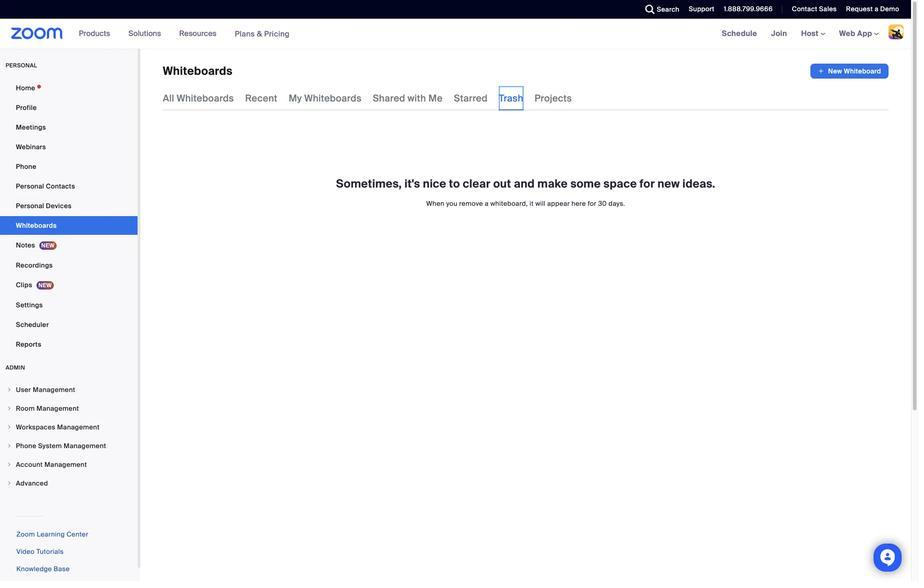 Task type: locate. For each thing, give the bounding box(es) containing it.
for left new
[[640, 177, 655, 191]]

tutorials
[[36, 548, 64, 556]]

management for workspaces management
[[57, 423, 100, 432]]

management down room management menu item
[[57, 423, 100, 432]]

phone
[[16, 163, 36, 171], [16, 442, 36, 451]]

right image
[[7, 406, 12, 412], [7, 481, 12, 487]]

ideas.
[[683, 177, 716, 191]]

schedule link
[[715, 19, 765, 49]]

shared with me
[[373, 92, 443, 104]]

user management menu item
[[0, 381, 138, 399]]

admin menu menu
[[0, 381, 138, 494]]

for
[[640, 177, 655, 191], [588, 200, 597, 208]]

1.888.799.9666
[[724, 5, 773, 13]]

whiteboards
[[163, 64, 233, 78], [177, 92, 234, 104], [304, 92, 362, 104], [16, 222, 57, 230]]

1.888.799.9666 button
[[717, 0, 776, 19], [724, 5, 773, 13]]

app
[[858, 29, 873, 38]]

personal for personal devices
[[16, 202, 44, 210]]

2 right image from the top
[[7, 481, 12, 487]]

whiteboards inside application
[[163, 64, 233, 78]]

meetings link
[[0, 118, 138, 137]]

account management menu item
[[0, 456, 138, 474]]

shared
[[373, 92, 406, 104]]

contact
[[793, 5, 818, 13]]

2 right image from the top
[[7, 425, 12, 430]]

a right the remove
[[485, 200, 489, 208]]

1 phone from the top
[[16, 163, 36, 171]]

days.
[[609, 200, 626, 208]]

right image left account
[[7, 462, 12, 468]]

home link
[[0, 79, 138, 97]]

1 personal from the top
[[16, 182, 44, 191]]

personal devices
[[16, 202, 72, 210]]

host
[[802, 29, 821, 38]]

1 vertical spatial right image
[[7, 481, 12, 487]]

management for room management
[[37, 405, 79, 413]]

3 right image from the top
[[7, 443, 12, 449]]

right image left advanced
[[7, 481, 12, 487]]

management inside menu item
[[33, 386, 75, 394]]

join
[[772, 29, 788, 38]]

phone up account
[[16, 442, 36, 451]]

contact sales
[[793, 5, 838, 13]]

whiteboard,
[[491, 200, 528, 208]]

to
[[449, 177, 460, 191]]

0 vertical spatial for
[[640, 177, 655, 191]]

2 personal from the top
[[16, 202, 44, 210]]

0 horizontal spatial for
[[588, 200, 597, 208]]

meetings navigation
[[715, 19, 912, 49]]

right image inside room management menu item
[[7, 406, 12, 412]]

management up workspaces management
[[37, 405, 79, 413]]

right image inside user management menu item
[[7, 387, 12, 393]]

phone system management
[[16, 442, 106, 451]]

whiteboards down personal devices
[[16, 222, 57, 230]]

right image left system
[[7, 443, 12, 449]]

right image inside phone system management menu item
[[7, 443, 12, 449]]

0 vertical spatial personal
[[16, 182, 44, 191]]

banner
[[0, 19, 912, 49]]

phone inside personal menu "menu"
[[16, 163, 36, 171]]

1 right image from the top
[[7, 406, 12, 412]]

trash
[[499, 92, 524, 104]]

workspaces management menu item
[[0, 419, 138, 436]]

devices
[[46, 202, 72, 210]]

a
[[875, 5, 879, 13], [485, 200, 489, 208]]

phone inside phone system management menu item
[[16, 442, 36, 451]]

contact sales link
[[786, 0, 840, 19], [793, 5, 838, 13]]

right image for advanced
[[7, 481, 12, 487]]

phone system management menu item
[[0, 437, 138, 455]]

some
[[571, 177, 601, 191]]

schedule
[[722, 29, 758, 38]]

management
[[33, 386, 75, 394], [37, 405, 79, 413], [57, 423, 100, 432], [64, 442, 106, 451], [44, 461, 87, 469]]

new whiteboard
[[829, 67, 882, 75]]

0 vertical spatial phone
[[16, 163, 36, 171]]

whiteboards up all whiteboards
[[163, 64, 233, 78]]

product information navigation
[[72, 19, 297, 49]]

out
[[494, 177, 512, 191]]

1 horizontal spatial a
[[875, 5, 879, 13]]

right image inside account management menu item
[[7, 462, 12, 468]]

a left demo
[[875, 5, 879, 13]]

whiteboards inside personal menu "menu"
[[16, 222, 57, 230]]

zoom logo image
[[11, 28, 63, 39]]

nice
[[423, 177, 447, 191]]

right image for user management
[[7, 387, 12, 393]]

phone for phone
[[16, 163, 36, 171]]

4 right image from the top
[[7, 462, 12, 468]]

add image
[[819, 67, 825, 76]]

personal down personal contacts
[[16, 202, 44, 210]]

management up room management
[[33, 386, 75, 394]]

sales
[[820, 5, 838, 13]]

right image left 'workspaces'
[[7, 425, 12, 430]]

video tutorials
[[16, 548, 64, 556]]

new whiteboard button
[[811, 64, 889, 79]]

management down phone system management menu item
[[44, 461, 87, 469]]

profile link
[[0, 98, 138, 117]]

recordings link
[[0, 256, 138, 275]]

room
[[16, 405, 35, 413]]

knowledge
[[16, 565, 52, 574]]

2 phone from the top
[[16, 442, 36, 451]]

web app button
[[840, 29, 879, 38]]

right image left user
[[7, 387, 12, 393]]

admin
[[6, 364, 25, 372]]

right image
[[7, 387, 12, 393], [7, 425, 12, 430], [7, 443, 12, 449], [7, 462, 12, 468]]

right image left room
[[7, 406, 12, 412]]

right image inside workspaces management menu item
[[7, 425, 12, 430]]

base
[[54, 565, 70, 574]]

0 vertical spatial a
[[875, 5, 879, 13]]

knowledge base
[[16, 565, 70, 574]]

video tutorials link
[[16, 548, 64, 556]]

right image inside advanced menu item
[[7, 481, 12, 487]]

right image for phone system management
[[7, 443, 12, 449]]

settings link
[[0, 296, 138, 315]]

when
[[427, 200, 445, 208]]

search button
[[639, 0, 682, 19]]

1 vertical spatial phone
[[16, 442, 36, 451]]

account management
[[16, 461, 87, 469]]

settings
[[16, 301, 43, 310]]

phone link
[[0, 157, 138, 176]]

web app
[[840, 29, 873, 38]]

pricing
[[264, 29, 290, 39]]

whiteboards right the all
[[177, 92, 234, 104]]

personal
[[16, 182, 44, 191], [16, 202, 44, 210]]

for left 30
[[588, 200, 597, 208]]

workspaces management
[[16, 423, 100, 432]]

0 vertical spatial right image
[[7, 406, 12, 412]]

plans & pricing link
[[235, 29, 290, 39], [235, 29, 290, 39]]

room management menu item
[[0, 400, 138, 418]]

management down workspaces management menu item
[[64, 442, 106, 451]]

1 right image from the top
[[7, 387, 12, 393]]

all
[[163, 92, 174, 104]]

center
[[67, 531, 88, 539]]

webinars
[[16, 143, 46, 151]]

1 vertical spatial a
[[485, 200, 489, 208]]

resources button
[[179, 19, 221, 49]]

personal contacts link
[[0, 177, 138, 196]]

personal up personal devices
[[16, 182, 44, 191]]

reports
[[16, 340, 41, 349]]

will
[[536, 200, 546, 208]]

web
[[840, 29, 856, 38]]

contacts
[[46, 182, 75, 191]]

phone down webinars
[[16, 163, 36, 171]]

recent
[[245, 92, 278, 104]]

1 vertical spatial personal
[[16, 202, 44, 210]]

&
[[257, 29, 262, 39]]

recordings
[[16, 261, 53, 270]]

management for user management
[[33, 386, 75, 394]]



Task type: vqa. For each thing, say whether or not it's contained in the screenshot.
a to the bottom
yes



Task type: describe. For each thing, give the bounding box(es) containing it.
whiteboards right my
[[304, 92, 362, 104]]

sometimes,
[[336, 177, 402, 191]]

notes
[[16, 241, 35, 250]]

profile picture image
[[889, 24, 904, 39]]

personal devices link
[[0, 197, 138, 215]]

resources
[[179, 29, 217, 38]]

whiteboard
[[845, 67, 882, 75]]

scheduler link
[[0, 316, 138, 334]]

request
[[847, 5, 874, 13]]

here
[[572, 200, 587, 208]]

new
[[658, 177, 680, 191]]

advanced menu item
[[0, 475, 138, 493]]

plans
[[235, 29, 255, 39]]

room management
[[16, 405, 79, 413]]

personal for personal contacts
[[16, 182, 44, 191]]

solutions
[[129, 29, 161, 38]]

whiteboards link
[[0, 216, 138, 235]]

zoom learning center
[[16, 531, 88, 539]]

workspaces
[[16, 423, 55, 432]]

1 vertical spatial for
[[588, 200, 597, 208]]

account
[[16, 461, 43, 469]]

sometimes, it's nice to clear out and make some space for new ideas.
[[336, 177, 716, 191]]

my whiteboards
[[289, 92, 362, 104]]

advanced
[[16, 480, 48, 488]]

banner containing products
[[0, 19, 912, 49]]

you
[[447, 200, 458, 208]]

learning
[[37, 531, 65, 539]]

with
[[408, 92, 426, 104]]

host button
[[802, 29, 826, 38]]

reports link
[[0, 335, 138, 354]]

knowledge base link
[[16, 565, 70, 574]]

1 horizontal spatial for
[[640, 177, 655, 191]]

phone for phone system management
[[16, 442, 36, 451]]

profile
[[16, 103, 37, 112]]

clips
[[16, 281, 32, 289]]

remove
[[460, 200, 483, 208]]

when you remove a whiteboard, it will appear here for 30 days.
[[427, 200, 626, 208]]

management for account management
[[44, 461, 87, 469]]

products button
[[79, 19, 114, 49]]

join link
[[765, 19, 795, 49]]

space
[[604, 177, 637, 191]]

personal menu menu
[[0, 79, 138, 355]]

search
[[657, 5, 680, 14]]

user management
[[16, 386, 75, 394]]

demo
[[881, 5, 900, 13]]

home
[[16, 84, 35, 92]]

personal contacts
[[16, 182, 75, 191]]

personal
[[6, 62, 37, 69]]

support
[[689, 5, 715, 13]]

whiteboards application
[[163, 64, 889, 79]]

me
[[429, 92, 443, 104]]

right image for account management
[[7, 462, 12, 468]]

scheduler
[[16, 321, 49, 329]]

appear
[[548, 200, 570, 208]]

zoom learning center link
[[16, 531, 88, 539]]

30
[[599, 200, 607, 208]]

notes link
[[0, 236, 138, 255]]

zoom
[[16, 531, 35, 539]]

video
[[16, 548, 35, 556]]

clips link
[[0, 276, 138, 295]]

plans & pricing
[[235, 29, 290, 39]]

new
[[829, 67, 843, 75]]

make
[[538, 177, 568, 191]]

user
[[16, 386, 31, 394]]

webinars link
[[0, 138, 138, 156]]

system
[[38, 442, 62, 451]]

it's
[[405, 177, 420, 191]]

my
[[289, 92, 302, 104]]

all whiteboards
[[163, 92, 234, 104]]

right image for room management
[[7, 406, 12, 412]]

0 horizontal spatial a
[[485, 200, 489, 208]]

products
[[79, 29, 110, 38]]

tabs of all whiteboard page tab list
[[163, 86, 572, 111]]

request a demo
[[847, 5, 900, 13]]

right image for workspaces management
[[7, 425, 12, 430]]

clear
[[463, 177, 491, 191]]

meetings
[[16, 123, 46, 132]]



